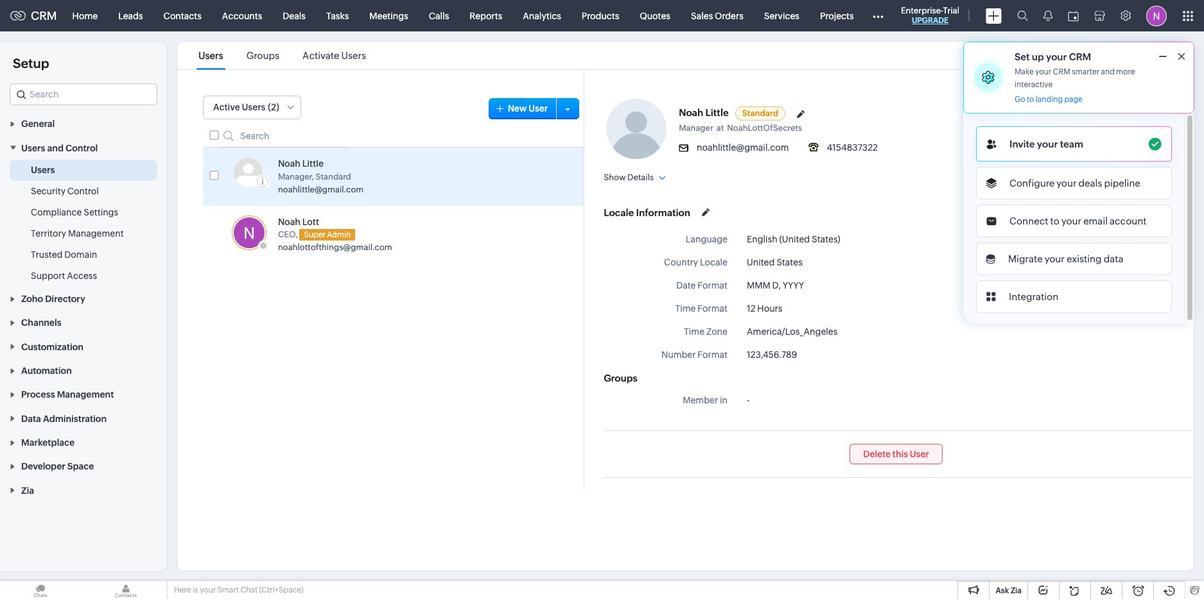 Task type: describe. For each thing, give the bounding box(es) containing it.
control inside dropdown button
[[66, 143, 98, 153]]

active
[[213, 102, 240, 112]]

and inside dropdown button
[[47, 143, 64, 153]]

reports link
[[459, 0, 513, 31]]

noah little manager, standard noahlittle@gmail.com
[[278, 159, 364, 194]]

developer space button
[[0, 455, 167, 479]]

super
[[304, 231, 326, 240]]

member in
[[683, 396, 728, 406]]

email
[[1084, 216, 1108, 227]]

contacts
[[164, 11, 202, 21]]

support access link
[[31, 270, 97, 282]]

activate users link
[[301, 50, 368, 61]]

search image
[[1018, 10, 1028, 21]]

and inside set up your crm make your crm smarter and more interactive go to landing page
[[1101, 67, 1115, 76]]

reports
[[470, 11, 503, 21]]

meetings link
[[359, 0, 419, 31]]

leads link
[[108, 0, 153, 31]]

number
[[662, 350, 696, 360]]

invite
[[1010, 139, 1035, 150]]

control inside region
[[67, 186, 99, 196]]

security
[[31, 186, 65, 196]]

12
[[747, 304, 756, 314]]

time format
[[675, 304, 728, 314]]

connect to your email account
[[1010, 216, 1147, 227]]

here is your smart chat (ctrl+space)
[[174, 586, 304, 595]]

data
[[21, 414, 41, 424]]

0 vertical spatial search text field
[[10, 84, 157, 105]]

administration
[[43, 414, 107, 424]]

sales
[[691, 11, 713, 21]]

user inside button
[[529, 103, 548, 113]]

more
[[1117, 67, 1135, 76]]

go
[[1015, 95, 1026, 104]]

groups link
[[245, 50, 281, 61]]

to inside set up your crm make your crm smarter and more interactive go to landing page
[[1027, 95, 1034, 104]]

format for time format
[[698, 304, 728, 314]]

create menu image
[[986, 8, 1002, 23]]

locale information
[[604, 207, 691, 218]]

contacts image
[[85, 582, 166, 600]]

management for process management
[[57, 390, 114, 400]]

new
[[508, 103, 527, 113]]

trusted
[[31, 250, 63, 260]]

standard link
[[735, 107, 786, 121]]

deals
[[1079, 178, 1103, 189]]

0 vertical spatial groups
[[246, 50, 279, 61]]

your right the migrate
[[1045, 254, 1065, 265]]

new user button
[[489, 98, 561, 119]]

mmm d, yyyy
[[747, 281, 804, 291]]

go to landing page link
[[1015, 95, 1083, 105]]

security control link
[[31, 185, 99, 198]]

country locale
[[664, 258, 728, 268]]

in
[[720, 396, 728, 406]]

information
[[636, 207, 691, 218]]

0 vertical spatial crm
[[31, 9, 57, 22]]

process management button
[[0, 383, 167, 407]]

services
[[764, 11, 800, 21]]

customization button
[[0, 335, 167, 359]]

migrate
[[1009, 254, 1043, 265]]

marketplace button
[[0, 431, 167, 455]]

developer space
[[21, 462, 94, 472]]

ask zia
[[996, 587, 1022, 596]]

signals image
[[1044, 10, 1053, 21]]

zoho directory
[[21, 294, 85, 305]]

domain
[[64, 250, 97, 260]]

activate
[[303, 50, 340, 61]]

america/los_angeles
[[747, 327, 838, 337]]

1 vertical spatial zia
[[1011, 587, 1022, 596]]

active users (2)
[[213, 102, 279, 112]]

language
[[686, 234, 728, 245]]

data
[[1104, 254, 1124, 265]]

process
[[21, 390, 55, 400]]

existing
[[1067, 254, 1102, 265]]

states
[[777, 258, 803, 268]]

orders
[[715, 11, 744, 21]]

territory
[[31, 228, 66, 239]]

analytics link
[[513, 0, 572, 31]]

smart
[[217, 586, 239, 595]]

noah for noah little manager, standard noahlittle@gmail.com
[[278, 159, 301, 169]]

noah lott ceo, super admin noahlottofthings@gmail.com
[[278, 217, 392, 253]]

users and control region
[[0, 160, 167, 287]]

manager link
[[679, 123, 717, 133]]

space
[[67, 462, 94, 472]]

this
[[893, 450, 908, 460]]

users link for security control link
[[31, 164, 55, 176]]

Other Modules field
[[864, 5, 892, 26]]

1 vertical spatial to
[[1051, 216, 1060, 227]]

number format
[[662, 350, 728, 360]]

channels button
[[0, 311, 167, 335]]

your left "deals"
[[1057, 178, 1077, 189]]

users (2)
[[242, 102, 279, 112]]

data administration button
[[0, 407, 167, 431]]

products
[[582, 11, 619, 21]]

1 vertical spatial crm
[[1069, 51, 1091, 62]]

calls
[[429, 11, 449, 21]]

mmm
[[747, 281, 771, 291]]

noahlottofthings@gmail.com
[[278, 243, 392, 253]]

delete this user
[[864, 450, 929, 460]]

contacts link
[[153, 0, 212, 31]]

trial
[[943, 6, 960, 15]]

general button
[[0, 112, 167, 136]]

tasks link
[[316, 0, 359, 31]]

hours
[[758, 304, 783, 314]]



Task type: locate. For each thing, give the bounding box(es) containing it.
home
[[72, 11, 98, 21]]

noahlittle@gmail.com down manager, at top
[[278, 185, 364, 194]]

0 vertical spatial user
[[529, 103, 548, 113]]

time for time zone
[[684, 327, 705, 337]]

show details link
[[604, 173, 666, 182]]

noahlittle@gmail.com link
[[278, 185, 364, 194]]

users right activate
[[341, 50, 366, 61]]

format
[[698, 281, 728, 291], [698, 304, 728, 314], [698, 350, 728, 360]]

little up manager, at top
[[302, 159, 324, 169]]

format up time format
[[698, 281, 728, 291]]

0 horizontal spatial little
[[302, 159, 324, 169]]

and down general
[[47, 143, 64, 153]]

users link for groups link
[[197, 50, 225, 61]]

process management
[[21, 390, 114, 400]]

0 horizontal spatial search text field
[[10, 84, 157, 105]]

2 vertical spatial format
[[698, 350, 728, 360]]

meetings
[[370, 11, 408, 21]]

4154837322
[[827, 143, 878, 153]]

0 horizontal spatial standard
[[316, 172, 351, 182]]

set
[[1015, 51, 1030, 62]]

list
[[187, 42, 378, 69]]

users down contacts
[[199, 50, 223, 61]]

1 horizontal spatial standard
[[742, 109, 779, 118]]

1 vertical spatial time
[[684, 327, 705, 337]]

connect
[[1010, 216, 1049, 227]]

delete
[[864, 450, 891, 460]]

crm left the smarter
[[1053, 67, 1071, 76]]

to
[[1027, 95, 1034, 104], [1051, 216, 1060, 227]]

2 format from the top
[[698, 304, 728, 314]]

sales orders
[[691, 11, 744, 21]]

search text field up 'general' dropdown button
[[10, 84, 157, 105]]

0 vertical spatial and
[[1101, 67, 1115, 76]]

management for territory management
[[68, 228, 124, 239]]

automation button
[[0, 359, 167, 383]]

to right go on the top of page
[[1027, 95, 1034, 104]]

1 vertical spatial control
[[67, 186, 99, 196]]

date
[[677, 281, 696, 291]]

projects link
[[810, 0, 864, 31]]

1 vertical spatial management
[[57, 390, 114, 400]]

developer
[[21, 462, 65, 472]]

deals link
[[273, 0, 316, 31]]

profile element
[[1139, 0, 1175, 31]]

noah for noah lott ceo, super admin noahlottofthings@gmail.com
[[278, 217, 301, 227]]

1 horizontal spatial noahlittle@gmail.com
[[697, 143, 789, 153]]

None field
[[10, 84, 157, 105]]

united states
[[747, 258, 803, 268]]

new user
[[508, 103, 548, 113]]

not confirmed image
[[255, 175, 270, 190]]

2 vertical spatial crm
[[1053, 67, 1071, 76]]

users inside users and control region
[[31, 165, 55, 175]]

trusted domain
[[31, 250, 97, 260]]

settings
[[84, 207, 118, 218]]

make
[[1015, 67, 1034, 76]]

1 horizontal spatial little
[[706, 107, 729, 118]]

d,
[[772, 281, 781, 291]]

users up "security"
[[31, 165, 55, 175]]

quotes
[[640, 11, 671, 21]]

1 vertical spatial search text field
[[220, 125, 349, 148]]

standard inside noah little manager, standard noahlittle@gmail.com
[[316, 172, 351, 182]]

chat
[[240, 586, 258, 595]]

country
[[664, 258, 698, 268]]

users link
[[197, 50, 225, 61], [31, 164, 55, 176]]

format for date format
[[698, 281, 728, 291]]

member
[[683, 396, 718, 406]]

1 horizontal spatial locale
[[700, 258, 728, 268]]

tasks
[[326, 11, 349, 21]]

zia down developer
[[21, 486, 34, 496]]

setup
[[13, 56, 49, 71]]

time left zone
[[684, 327, 705, 337]]

your right up
[[1046, 51, 1067, 62]]

is
[[193, 586, 198, 595]]

1 vertical spatial standard
[[316, 172, 351, 182]]

0 vertical spatial noahlittle@gmail.com
[[697, 143, 789, 153]]

noahlottofsecrets link
[[727, 123, 806, 133]]

create menu element
[[978, 0, 1010, 31]]

lott
[[302, 217, 319, 227]]

noah inside noah lott ceo, super admin noahlottofthings@gmail.com
[[278, 217, 301, 227]]

control down 'general' dropdown button
[[66, 143, 98, 153]]

0 horizontal spatial and
[[47, 143, 64, 153]]

0 horizontal spatial zia
[[21, 486, 34, 496]]

access
[[67, 271, 97, 281]]

little up at
[[706, 107, 729, 118]]

1 vertical spatial little
[[302, 159, 324, 169]]

3 format from the top
[[698, 350, 728, 360]]

standard up 'noahlottofsecrets'
[[742, 109, 779, 118]]

None button
[[1018, 76, 1079, 97], [1085, 76, 1157, 97], [1018, 76, 1079, 97], [1085, 76, 1157, 97]]

1 horizontal spatial groups
[[604, 373, 638, 384]]

little for noah little
[[706, 107, 729, 118]]

format for number format
[[698, 350, 728, 360]]

1 vertical spatial users link
[[31, 164, 55, 176]]

users down general
[[21, 143, 45, 153]]

zia right 'ask'
[[1011, 587, 1022, 596]]

0 vertical spatial control
[[66, 143, 98, 153]]

1 horizontal spatial search text field
[[220, 125, 349, 148]]

locale down "language"
[[700, 258, 728, 268]]

0 horizontal spatial users link
[[31, 164, 55, 176]]

0 horizontal spatial groups
[[246, 50, 279, 61]]

0 vertical spatial noah
[[679, 107, 704, 118]]

groups
[[246, 50, 279, 61], [604, 373, 638, 384]]

0 vertical spatial to
[[1027, 95, 1034, 104]]

your right is
[[200, 586, 216, 595]]

management up data administration dropdown button
[[57, 390, 114, 400]]

noahlittle@gmail.com down manager at noahlottofsecrets on the top
[[697, 143, 789, 153]]

0 vertical spatial time
[[675, 304, 696, 314]]

1 vertical spatial noah
[[278, 159, 301, 169]]

accounts
[[222, 11, 262, 21]]

1 horizontal spatial and
[[1101, 67, 1115, 76]]

crm left home link
[[31, 9, 57, 22]]

ceo,
[[278, 230, 298, 240]]

user right new
[[529, 103, 548, 113]]

compliance settings link
[[31, 206, 118, 219]]

0 vertical spatial standard
[[742, 109, 779, 118]]

integration
[[1009, 292, 1059, 303]]

customization
[[21, 342, 83, 352]]

search text field down users (2)
[[220, 125, 349, 148]]

zone
[[707, 327, 728, 337]]

migrate your existing data
[[1009, 254, 1124, 265]]

1 vertical spatial format
[[698, 304, 728, 314]]

zoho
[[21, 294, 43, 305]]

signals element
[[1036, 0, 1061, 31]]

0 vertical spatial management
[[68, 228, 124, 239]]

standard up noahlittle@gmail.com link
[[316, 172, 351, 182]]

to right connect
[[1051, 216, 1060, 227]]

1 vertical spatial locale
[[700, 258, 728, 268]]

services link
[[754, 0, 810, 31]]

noah up manager, at top
[[278, 159, 301, 169]]

states)
[[812, 234, 841, 245]]

management inside dropdown button
[[57, 390, 114, 400]]

analytics
[[523, 11, 561, 21]]

and left more
[[1101, 67, 1115, 76]]

12 hours
[[747, 304, 783, 314]]

control up the compliance settings
[[67, 186, 99, 196]]

profile image
[[1147, 5, 1167, 26]]

0 horizontal spatial to
[[1027, 95, 1034, 104]]

home link
[[62, 0, 108, 31]]

1 horizontal spatial zia
[[1011, 587, 1022, 596]]

security control
[[31, 186, 99, 196]]

and
[[1101, 67, 1115, 76], [47, 143, 64, 153]]

manager,
[[278, 172, 314, 182]]

1 vertical spatial and
[[47, 143, 64, 153]]

0 vertical spatial format
[[698, 281, 728, 291]]

123,456.789
[[747, 350, 797, 360]]

management down settings
[[68, 228, 124, 239]]

noah for noah little
[[679, 107, 704, 118]]

0 horizontal spatial locale
[[604, 207, 634, 218]]

here
[[174, 586, 191, 595]]

noah
[[679, 107, 704, 118], [278, 159, 301, 169], [278, 217, 301, 227]]

united
[[747, 258, 775, 268]]

0 vertical spatial locale
[[604, 207, 634, 218]]

trusted domain link
[[31, 248, 97, 261]]

1 vertical spatial noahlittle@gmail.com
[[278, 185, 364, 194]]

crm up the smarter
[[1069, 51, 1091, 62]]

management inside users and control region
[[68, 228, 124, 239]]

0 horizontal spatial user
[[529, 103, 548, 113]]

your left email
[[1062, 216, 1082, 227]]

1 horizontal spatial to
[[1051, 216, 1060, 227]]

search element
[[1010, 0, 1036, 31]]

noah up 'manager'
[[679, 107, 704, 118]]

yyyy
[[783, 281, 804, 291]]

activate users
[[303, 50, 366, 61]]

Search text field
[[10, 84, 157, 105], [220, 125, 349, 148]]

little inside noah little manager, standard noahlittle@gmail.com
[[302, 159, 324, 169]]

time down date
[[675, 304, 696, 314]]

your left team
[[1037, 139, 1058, 150]]

0 vertical spatial little
[[706, 107, 729, 118]]

chats image
[[0, 582, 81, 600]]

1 horizontal spatial user
[[910, 450, 929, 460]]

compliance settings
[[31, 207, 118, 218]]

compliance
[[31, 207, 82, 218]]

users link down contacts
[[197, 50, 225, 61]]

noah inside noah little manager, standard noahlittle@gmail.com
[[278, 159, 301, 169]]

0 vertical spatial users link
[[197, 50, 225, 61]]

little for noah little manager, standard noahlittle@gmail.com
[[302, 159, 324, 169]]

list containing users
[[187, 42, 378, 69]]

time for time format
[[675, 304, 696, 314]]

users
[[199, 50, 223, 61], [341, 50, 366, 61], [21, 143, 45, 153], [31, 165, 55, 175]]

format up zone
[[698, 304, 728, 314]]

0 horizontal spatial noahlittle@gmail.com
[[278, 185, 364, 194]]

1 horizontal spatial users link
[[197, 50, 225, 61]]

noah up the ceo,
[[278, 217, 301, 227]]

channels
[[21, 318, 61, 328]]

1 format from the top
[[698, 281, 728, 291]]

format down zone
[[698, 350, 728, 360]]

ask
[[996, 587, 1009, 596]]

territory management link
[[31, 227, 124, 240]]

user
[[529, 103, 548, 113], [910, 450, 929, 460]]

pipeline
[[1105, 178, 1141, 189]]

locale down show
[[604, 207, 634, 218]]

(ctrl+space)
[[259, 586, 304, 595]]

0 vertical spatial zia
[[21, 486, 34, 496]]

users link up "security"
[[31, 164, 55, 176]]

quotes link
[[630, 0, 681, 31]]

1 vertical spatial user
[[910, 450, 929, 460]]

2 vertical spatial noah
[[278, 217, 301, 227]]

user right the this
[[910, 450, 929, 460]]

leads
[[118, 11, 143, 21]]

1 vertical spatial groups
[[604, 373, 638, 384]]

calendar image
[[1068, 11, 1079, 21]]

your down up
[[1036, 67, 1052, 76]]

users inside users and control dropdown button
[[21, 143, 45, 153]]

support
[[31, 271, 65, 281]]

zia inside dropdown button
[[21, 486, 34, 496]]



Task type: vqa. For each thing, say whether or not it's contained in the screenshot.


